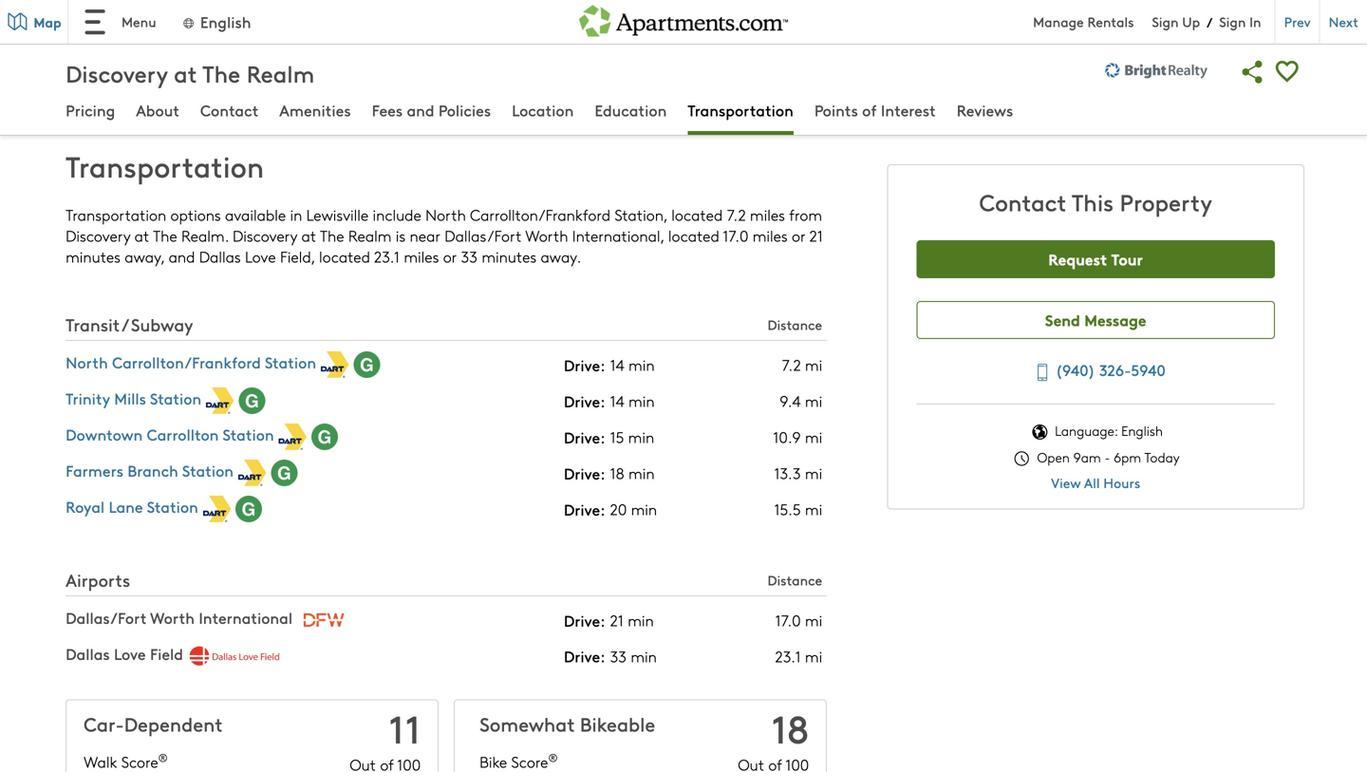 Task type: vqa. For each thing, say whether or not it's contained in the screenshot.


Task type: locate. For each thing, give the bounding box(es) containing it.
2 distance from the top
[[768, 571, 823, 589]]

dallas inside transportation options available in lewisville include north carrollton/frankford station, located 7.2 miles from discovery at the realm. discovery at the realm is near dallas/fort worth international, located 17.0 miles or 21 minutes away, and dallas love field, located 23.1 miles or 33 minutes away.
[[199, 246, 241, 267]]

0 horizontal spatial ®
[[158, 750, 168, 765]]

1 drive: 14 min from the top
[[564, 354, 655, 376]]

out
[[747, 21, 774, 41]]

15.5 mi
[[775, 499, 823, 520]]

7.2
[[727, 204, 746, 225], [782, 354, 801, 375]]

0 vertical spatial worth
[[526, 225, 569, 246]]

1 horizontal spatial 33
[[610, 646, 627, 667]]

0 horizontal spatial 21
[[610, 610, 624, 631]]

6pm
[[1114, 448, 1142, 466]]

contact down zone
[[200, 99, 259, 121]]

policies
[[439, 99, 491, 121]]

1 horizontal spatial at
[[174, 57, 197, 89]]

® down car-dependent
[[158, 750, 168, 765]]

0 vertical spatial distance
[[768, 315, 823, 334]]

green line image
[[239, 388, 265, 414], [312, 424, 338, 450], [236, 496, 262, 523]]

minutes left away,
[[66, 246, 121, 267]]

green line image
[[354, 352, 380, 378], [271, 460, 298, 486]]

at left options
[[135, 225, 149, 246]]

0 vertical spatial drive: 14 min
[[564, 354, 655, 376]]

0 horizontal spatial north
[[66, 352, 108, 373]]

0 horizontal spatial english
[[200, 11, 251, 32]]

love left the field,
[[245, 246, 276, 267]]

9.4
[[780, 391, 801, 411]]

of right points
[[863, 99, 877, 121]]

1 distance from the top
[[768, 315, 823, 334]]

33 inside transportation options available in lewisville include north carrollton/frankford station, located 7.2 miles from discovery at the realm. discovery at the realm is near dallas/fort worth international, located 17.0 miles or 21 minutes away, and dallas love field, located 23.1 miles or 33 minutes away.
[[461, 246, 478, 267]]

1 horizontal spatial /
[[1207, 13, 1213, 31]]

sign left up
[[1153, 12, 1179, 31]]

interest
[[881, 99, 936, 121]]

and right away,
[[169, 246, 195, 267]]

transportation inside transportation options available in lewisville include north carrollton/frankford station, located 7.2 miles from discovery at the realm. discovery at the realm is near dallas/fort worth international, located 17.0 miles or 21 minutes away, and dallas love field, located 23.1 miles or 33 minutes away.
[[66, 204, 166, 225]]

(940) 326-5940 link
[[1026, 356, 1166, 385]]

realm
[[247, 57, 315, 89], [348, 225, 392, 246]]

0 vertical spatial love
[[245, 246, 276, 267]]

14
[[610, 354, 625, 375], [610, 391, 625, 411]]

min inside drive: 21 min
[[628, 610, 654, 631]]

17.0 left from
[[723, 225, 749, 246]]

0 vertical spatial dallas area rapid transit (dart) image
[[206, 388, 235, 414]]

1 horizontal spatial the
[[203, 57, 241, 89]]

the left realm.
[[153, 225, 177, 246]]

709
[[84, 23, 109, 44]]

2 drive: 14 min from the top
[[564, 390, 655, 412]]

2 sign from the left
[[1220, 12, 1247, 31]]

realm left the is
[[348, 225, 392, 246]]

17.0 up '23.1 mi'
[[776, 610, 801, 631]]

dallas down options
[[199, 246, 241, 267]]

lane
[[109, 496, 143, 517]]

0 vertical spatial 33
[[461, 246, 478, 267]]

miles
[[750, 204, 786, 225], [753, 225, 788, 246], [404, 246, 439, 267]]

2,028
[[472, 23, 510, 44]]

1 mi from the top
[[805, 354, 823, 375]]

sign left in
[[1220, 12, 1247, 31]]

0 vertical spatial 23.1
[[374, 246, 400, 267]]

menu button
[[68, 0, 172, 44]]

2 horizontal spatial the
[[320, 225, 344, 246]]

7.2 mi
[[782, 354, 823, 375]]

3 mi from the top
[[805, 427, 823, 448]]

0 vertical spatial english
[[200, 11, 251, 32]]

realm up "greatschools"
[[247, 57, 315, 89]]

7.2 left from
[[727, 204, 746, 225]]

7.2 up 9.4
[[782, 354, 801, 375]]

car-
[[84, 711, 124, 737]]

1 horizontal spatial minutes
[[482, 246, 537, 267]]

5 mi from the top
[[805, 499, 823, 520]]

9
[[151, 3, 160, 24]]

worth left international,
[[526, 225, 569, 246]]

1 vertical spatial green line image
[[271, 460, 298, 486]]

1 horizontal spatial worth
[[526, 225, 569, 246]]

2 students from the left
[[514, 23, 574, 44]]

0 horizontal spatial carrollton/frankford
[[112, 352, 261, 373]]

/ right up
[[1207, 13, 1213, 31]]

dallas area rapid transit (dart) image for farmers branch station
[[238, 460, 267, 486]]

0 horizontal spatial at
[[135, 225, 149, 246]]

0 horizontal spatial 17.0
[[723, 225, 749, 246]]

0 vertical spatial realm
[[247, 57, 315, 89]]

location
[[512, 99, 574, 121]]

1 horizontal spatial students
[[514, 23, 574, 44]]

mi right 15.5
[[805, 499, 823, 520]]

school
[[66, 109, 113, 131]]

apartments.com logo image
[[579, 0, 788, 37]]

33 right near
[[461, 246, 478, 267]]

0 vertical spatial carrollton/frankford
[[470, 204, 611, 225]]

discovery up transit
[[66, 225, 130, 246]]

7.2 inside transportation options available in lewisville include north carrollton/frankford station, located 7.2 miles from discovery at the realm. discovery at the realm is near dallas/fort worth international, located 17.0 miles or 21 minutes away, and dallas love field, located 23.1 miles or 33 minutes away.
[[727, 204, 746, 225]]

transportation down provided
[[66, 146, 264, 185]]

1 horizontal spatial love
[[245, 246, 276, 267]]

1 horizontal spatial and
[[407, 99, 435, 121]]

english up 6pm
[[1122, 422, 1164, 440]]

1 drive: from the top
[[564, 354, 606, 376]]

0 horizontal spatial 33
[[461, 246, 478, 267]]

33 inside drive: 33 min
[[610, 646, 627, 667]]

1 vertical spatial worth
[[150, 607, 195, 629]]

23.1 down the include
[[374, 246, 400, 267]]

this
[[1072, 186, 1114, 218]]

mi up the 9.4 mi
[[805, 354, 823, 375]]

®
[[158, 750, 168, 765], [549, 750, 558, 765]]

the right the field,
[[320, 225, 344, 246]]

carrollton/frankford down the subway
[[112, 352, 261, 373]]

5940
[[1132, 359, 1166, 380]]

1 vertical spatial 14
[[610, 391, 625, 411]]

mi right 9.4
[[805, 391, 823, 411]]

north up trinity
[[66, 352, 108, 373]]

0 vertical spatial dallas
[[199, 246, 241, 267]]

min
[[629, 354, 655, 375], [629, 391, 655, 411], [629, 427, 655, 448], [629, 463, 655, 484], [631, 499, 657, 520], [628, 610, 654, 631], [631, 646, 657, 667]]

north right the include
[[426, 204, 466, 225]]

1 horizontal spatial of
[[863, 99, 877, 121]]

dependent
[[124, 711, 223, 737]]

0 horizontal spatial realm
[[247, 57, 315, 89]]

17.0 inside transportation options available in lewisville include north carrollton/frankford station, located 7.2 miles from discovery at the realm. discovery at the realm is near dallas/fort worth international, located 17.0 miles or 21 minutes away, and dallas love field, located 23.1 miles or 33 minutes away.
[[723, 225, 749, 246]]

carrollton/frankford inside transportation options available in lewisville include north carrollton/frankford station, located 7.2 miles from discovery at the realm. discovery at the realm is near dallas/fort worth international, located 17.0 miles or 21 minutes away, and dallas love field, located 23.1 miles or 33 minutes away.
[[470, 204, 611, 225]]

english up zone
[[200, 11, 251, 32]]

mi down the 17.0 mi
[[805, 646, 823, 667]]

1 horizontal spatial dallas area rapid transit (dart) image
[[238, 460, 267, 486]]

5 drive: from the top
[[564, 499, 606, 520]]

transportation down out
[[688, 99, 794, 121]]

(940)
[[1056, 359, 1096, 380]]

dallas area rapid transit (dart) image down north carrollton/frankford station link
[[206, 388, 235, 414]]

dallas area rapid transit (dart) image
[[206, 388, 235, 414], [238, 460, 267, 486]]

the up contact button in the left top of the page
[[203, 57, 241, 89]]

manage rentals link
[[1034, 12, 1153, 31]]

dallas love field
[[66, 643, 183, 665]]

station,
[[615, 204, 668, 225]]

0 vertical spatial dallas area rapid transit (dart) image
[[321, 352, 350, 378]]

dallas/fort right near
[[445, 225, 522, 246]]

sign
[[1153, 12, 1179, 31], [1220, 12, 1247, 31]]

green line image for north carrollton/frankford station
[[354, 352, 380, 378]]

station for north carrollton/frankford station
[[265, 352, 316, 373]]

1 horizontal spatial dallas
[[199, 246, 241, 267]]

1 vertical spatial of
[[863, 99, 877, 121]]

1 students from the left
[[113, 23, 173, 44]]

1 vertical spatial green line image
[[312, 424, 338, 450]]

station for royal lane station
[[147, 496, 198, 517]]

1 minutes from the left
[[66, 246, 121, 267]]

1 vertical spatial and
[[169, 246, 195, 267]]

distance up the 17.0 mi
[[768, 571, 823, 589]]

0 vertical spatial 21
[[810, 225, 823, 246]]

minutes left away.
[[482, 246, 537, 267]]

1 ® from the left
[[158, 750, 168, 765]]

carrollton/frankford up away.
[[470, 204, 611, 225]]

field
[[150, 643, 183, 665]]

send message
[[1046, 309, 1147, 331]]

dallas area rapid transit (dart) image for trinity mills station
[[206, 388, 235, 414]]

1 vertical spatial transportation
[[66, 146, 264, 185]]

dallas
[[199, 246, 241, 267], [66, 643, 110, 665]]

contact
[[200, 99, 259, 121], [980, 186, 1067, 218]]

0 horizontal spatial and
[[169, 246, 195, 267]]

7 mi from the top
[[805, 646, 823, 667]]

0 vertical spatial 18
[[610, 463, 625, 484]]

worth up "field"
[[150, 607, 195, 629]]

trinity
[[66, 388, 110, 409]]

request
[[1049, 248, 1108, 270]]

0 vertical spatial dallas/fort
[[445, 225, 522, 246]]

dallas love field image
[[188, 645, 281, 667]]

18 down 15
[[610, 463, 625, 484]]

0 horizontal spatial minutes
[[66, 246, 121, 267]]

worth
[[526, 225, 569, 246], [150, 607, 195, 629]]

0 horizontal spatial 7.2
[[727, 204, 746, 225]]

mi for royal lane station
[[805, 499, 823, 520]]

1 vertical spatial 21
[[610, 610, 624, 631]]

1 horizontal spatial 23.1
[[776, 646, 801, 667]]

transportation for transportation options available in lewisville include north carrollton/frankford station, located 7.2 miles from discovery at the realm. discovery at the realm is near dallas/fort worth international, located 17.0 miles or 21 minutes away, and dallas love field, located 23.1 miles or 33 minutes away.
[[66, 204, 166, 225]]

21 inside transportation options available in lewisville include north carrollton/frankford station, located 7.2 miles from discovery at the realm. discovery at the realm is near dallas/fort worth international, located 17.0 miles or 21 minutes away, and dallas love field, located 23.1 miles or 33 minutes away.
[[810, 225, 823, 246]]

0 horizontal spatial contact
[[200, 99, 259, 121]]

1 horizontal spatial carrollton/frankford
[[470, 204, 611, 225]]

0 vertical spatial 17.0
[[723, 225, 749, 246]]

greatschools
[[241, 109, 335, 131]]

1 vertical spatial 33
[[610, 646, 627, 667]]

dallas area rapid transit (dart) image for north carrollton/frankford station
[[321, 352, 350, 378]]

1 vertical spatial dallas area rapid transit (dart) image
[[279, 424, 307, 450]]

contact left this
[[980, 186, 1067, 218]]

language: english
[[1052, 422, 1164, 440]]

18 down '23.1 mi'
[[772, 702, 810, 754]]

1 vertical spatial drive: 14 min
[[564, 390, 655, 412]]

0 vertical spatial 7.2
[[727, 204, 746, 225]]

0 horizontal spatial dallas area rapid transit (dart) image
[[206, 388, 235, 414]]

mi for north carrollton/frankford station
[[805, 354, 823, 375]]

and inside transportation options available in lewisville include north carrollton/frankford station, located 7.2 miles from discovery at the realm. discovery at the realm is near dallas/fort worth international, located 17.0 miles or 21 minutes away, and dallas love field, located 23.1 miles or 33 minutes away.
[[169, 246, 195, 267]]

/ inside manage rentals sign up / sign in
[[1207, 13, 1213, 31]]

1 vertical spatial dallas area rapid transit (dart) image
[[238, 460, 267, 486]]

students
[[113, 23, 173, 44], [514, 23, 574, 44]]

drive: 14 min for north carrollton/frankford station
[[564, 354, 655, 376]]

points
[[815, 99, 859, 121]]

in
[[290, 204, 302, 225]]

4 drive: from the top
[[564, 463, 606, 484]]

0 horizontal spatial dallas
[[66, 643, 110, 665]]

-
[[1105, 448, 1111, 466]]

® down the "somewhat bikeable"
[[549, 750, 558, 765]]

0 vertical spatial of
[[778, 21, 791, 41]]

2 drive: from the top
[[564, 390, 606, 412]]

0 horizontal spatial green line image
[[271, 460, 298, 486]]

dallas area rapid transit (dart) image
[[321, 352, 350, 378], [279, 424, 307, 450], [203, 496, 232, 523]]

share listing image
[[1237, 55, 1271, 89]]

prev
[[1285, 12, 1311, 31]]

downtown carrollton station
[[66, 424, 274, 445]]

min inside 'drive: 18 min'
[[629, 463, 655, 484]]

0 vertical spatial and
[[407, 99, 435, 121]]

33 down drive: 21 min
[[610, 646, 627, 667]]

0 vertical spatial green line image
[[354, 352, 380, 378]]

min for farmers branch station
[[629, 463, 655, 484]]

of inside points of interest button
[[863, 99, 877, 121]]

326-
[[1100, 359, 1132, 380]]

min inside drive: 20 min
[[631, 499, 657, 520]]

0 vertical spatial transportation
[[688, 99, 794, 121]]

0 horizontal spatial 23.1
[[374, 246, 400, 267]]

2 vertical spatial dallas area rapid transit (dart) image
[[203, 496, 232, 523]]

transit
[[66, 313, 120, 336]]

1 vertical spatial dallas
[[66, 643, 110, 665]]

min for downtown carrollton station
[[629, 427, 655, 448]]

love left "field"
[[114, 643, 146, 665]]

1 vertical spatial carrollton/frankford
[[112, 352, 261, 373]]

dallas/fort down airports
[[66, 607, 147, 629]]

3 drive: from the top
[[564, 426, 606, 448]]

north
[[426, 204, 466, 225], [66, 352, 108, 373]]

2 horizontal spatial dallas area rapid transit (dart) image
[[321, 352, 350, 378]]

dallas up car-
[[66, 643, 110, 665]]

of left 10
[[778, 21, 791, 41]]

min for trinity mills station
[[629, 391, 655, 411]]

1 vertical spatial 7.2
[[782, 354, 801, 375]]

1 vertical spatial distance
[[768, 571, 823, 589]]

discovery
[[66, 57, 168, 89], [66, 225, 130, 246], [233, 225, 297, 246]]

discovery right realm.
[[233, 225, 297, 246]]

1 horizontal spatial ®
[[549, 750, 558, 765]]

next link
[[1320, 0, 1368, 44]]

2,028 students
[[472, 23, 574, 44]]

drive: for downtown carrollton station
[[564, 426, 606, 448]]

0 horizontal spatial of
[[778, 21, 791, 41]]

0 horizontal spatial dallas area rapid transit (dart) image
[[203, 496, 232, 523]]

transportation for transportation button at top
[[688, 99, 794, 121]]

18
[[610, 463, 625, 484], [772, 702, 810, 754]]

14 for trinity mills station
[[610, 391, 625, 411]]

and right the fees
[[407, 99, 435, 121]]

at right available
[[302, 225, 316, 246]]

2 ® from the left
[[549, 750, 558, 765]]

of
[[778, 21, 791, 41], [863, 99, 877, 121]]

2 vertical spatial green line image
[[236, 496, 262, 523]]

pricing button
[[66, 99, 115, 124]]

0 horizontal spatial 18
[[610, 463, 625, 484]]

at up about
[[174, 57, 197, 89]]

0 vertical spatial north
[[426, 204, 466, 225]]

view
[[1052, 473, 1081, 492]]

1 horizontal spatial contact
[[980, 186, 1067, 218]]

1 horizontal spatial realm
[[348, 225, 392, 246]]

0 horizontal spatial the
[[153, 225, 177, 246]]

distance for transit / subway
[[768, 315, 823, 334]]

0 vertical spatial 14
[[610, 354, 625, 375]]

north inside transportation options available in lewisville include north carrollton/frankford station, located 7.2 miles from discovery at the realm. discovery at the realm is near dallas/fort worth international, located 17.0 miles or 21 minutes away, and dallas love field, located 23.1 miles or 33 minutes away.
[[426, 204, 466, 225]]

green line image for farmers branch station
[[271, 460, 298, 486]]

min inside drive: 15 min
[[629, 427, 655, 448]]

drive: 14 min
[[564, 354, 655, 376], [564, 390, 655, 412]]

mi right the 10.9
[[805, 427, 823, 448]]

1 horizontal spatial green line image
[[354, 352, 380, 378]]

1 vertical spatial 23.1
[[776, 646, 801, 667]]

2 14 from the top
[[610, 391, 625, 411]]

transportation up away,
[[66, 204, 166, 225]]

0 vertical spatial green line image
[[239, 388, 265, 414]]

language:
[[1056, 422, 1118, 440]]

distance up 7.2 mi at the top right
[[768, 315, 823, 334]]

4 mi from the top
[[805, 463, 823, 484]]

1 horizontal spatial 21
[[810, 225, 823, 246]]

mi right 13.3
[[805, 463, 823, 484]]

13.3
[[775, 463, 801, 484]]

open 9am - 6pm today
[[1034, 448, 1180, 466]]

drive: 20 min
[[564, 499, 657, 520]]

english link
[[181, 11, 251, 32]]

1 horizontal spatial dallas area rapid transit (dart) image
[[279, 424, 307, 450]]

realm inside transportation options available in lewisville include north carrollton/frankford station, located 7.2 miles from discovery at the realm. discovery at the realm is near dallas/fort worth international, located 17.0 miles or 21 minutes away, and dallas love field, located 23.1 miles or 33 minutes away.
[[348, 225, 392, 246]]

points of interest
[[815, 99, 936, 121]]

location button
[[512, 99, 574, 124]]

1 vertical spatial realm
[[348, 225, 392, 246]]

students inside grades 6-9 709 students
[[113, 23, 173, 44]]

downtown carrollton station link
[[66, 424, 274, 445]]

23.1 down the 17.0 mi
[[776, 646, 801, 667]]

in
[[1250, 12, 1262, 31]]

1 vertical spatial contact
[[980, 186, 1067, 218]]

greatschools link
[[241, 109, 339, 131]]

contact for contact this property
[[980, 186, 1067, 218]]

1 14 from the top
[[610, 354, 625, 375]]

10.9
[[774, 427, 801, 448]]

from
[[790, 204, 823, 225]]

dallas area rapid transit (dart) image down downtown carrollton station
[[238, 460, 267, 486]]

1 vertical spatial love
[[114, 643, 146, 665]]

drive: for trinity mills station
[[564, 390, 606, 412]]

dallas/fort
[[445, 225, 522, 246], [66, 607, 147, 629]]

1 horizontal spatial sign
[[1220, 12, 1247, 31]]

north carrollton/frankford station
[[66, 352, 316, 373]]

mi up '23.1 mi'
[[805, 610, 823, 631]]

/ right transit
[[122, 313, 127, 336]]

6-
[[136, 3, 151, 24]]

0 horizontal spatial students
[[113, 23, 173, 44]]

2 mi from the top
[[805, 391, 823, 411]]

airports
[[66, 568, 130, 592]]



Task type: describe. For each thing, give the bounding box(es) containing it.
2 horizontal spatial at
[[302, 225, 316, 246]]

points of interest button
[[815, 99, 936, 124]]

realm.
[[181, 225, 229, 246]]

bikeable
[[580, 711, 656, 737]]

data
[[117, 109, 150, 131]]

dallas/fort worth international image
[[297, 607, 351, 634]]

1 horizontal spatial or
[[792, 225, 806, 246]]

dallas/fort inside transportation options available in lewisville include north carrollton/frankford station, located 7.2 miles from discovery at the realm. discovery at the realm is near dallas/fort worth international, located 17.0 miles or 21 minutes away, and dallas love field, located 23.1 miles or 33 minutes away.
[[445, 225, 522, 246]]

next
[[1329, 12, 1359, 31]]

0 horizontal spatial worth
[[150, 607, 195, 629]]

trinity mills station
[[66, 388, 202, 409]]

green line image for downtown carrollton station
[[312, 424, 338, 450]]

drive: for royal lane station
[[564, 499, 606, 520]]

property management company logo image
[[1104, 49, 1210, 92]]

carrollton
[[147, 424, 219, 445]]

love inside transportation options available in lewisville include north carrollton/frankford station, located 7.2 miles from discovery at the realm. discovery at the realm is near dallas/fort worth international, located 17.0 miles or 21 minutes away, and dallas love field, located 23.1 miles or 33 minutes away.
[[245, 246, 276, 267]]

10.9 mi
[[774, 427, 823, 448]]

17.0 mi
[[776, 610, 823, 631]]

farmers branch station
[[66, 460, 234, 481]]

station for downtown carrollton station
[[223, 424, 274, 445]]

map link
[[0, 0, 68, 44]]

14 for north carrollton/frankford station
[[610, 354, 625, 375]]

23.1 mi
[[776, 646, 823, 667]]

21 inside drive: 21 min
[[610, 610, 624, 631]]

15.5
[[775, 499, 801, 520]]

transit / subway
[[66, 313, 193, 336]]

property
[[1120, 186, 1213, 218]]

green line image for royal lane station
[[236, 496, 262, 523]]

drive: 33 min
[[564, 646, 657, 667]]

include
[[373, 204, 422, 225]]

0 horizontal spatial or
[[443, 246, 457, 267]]

farmers branch station link
[[66, 460, 234, 481]]

station for farmers branch station
[[182, 460, 234, 481]]

hours
[[1104, 473, 1141, 492]]

mills
[[114, 388, 146, 409]]

(940) 326-5940
[[1056, 359, 1166, 380]]

map
[[34, 12, 61, 31]]

attendance zone
[[110, 62, 214, 80]]

of for 10
[[778, 21, 791, 41]]

0 horizontal spatial love
[[114, 643, 146, 665]]

10
[[795, 21, 810, 41]]

drive: 14 min for trinity mills station
[[564, 390, 655, 412]]

mi for trinity mills station
[[805, 391, 823, 411]]

reviews button
[[957, 99, 1014, 124]]

today
[[1145, 448, 1180, 466]]

pricing
[[66, 99, 115, 121]]

field,
[[280, 246, 315, 267]]

® for 11
[[158, 750, 168, 765]]

worth inside transportation options available in lewisville include north carrollton/frankford station, located 7.2 miles from discovery at the realm. discovery at the realm is near dallas/fort worth international, located 17.0 miles or 21 minutes away, and dallas love field, located 23.1 miles or 33 minutes away.
[[526, 225, 569, 246]]

min inside drive: 33 min
[[631, 646, 657, 667]]

international
[[199, 607, 293, 629]]

15
[[610, 427, 624, 448]]

north carrollton/frankford station link
[[66, 352, 316, 373]]

and inside button
[[407, 99, 435, 121]]

is
[[396, 225, 406, 246]]

min for royal lane station
[[631, 499, 657, 520]]

1 horizontal spatial 17.0
[[776, 610, 801, 631]]

education
[[595, 99, 667, 121]]

available
[[225, 204, 286, 225]]

min for north carrollton/frankford station
[[629, 354, 655, 375]]

up
[[1183, 12, 1201, 31]]

station for trinity mills station
[[150, 388, 202, 409]]

fees
[[372, 99, 403, 121]]

® for 18
[[549, 750, 558, 765]]

distance for airports
[[768, 571, 823, 589]]

mi for farmers branch station
[[805, 463, 823, 484]]

menu
[[122, 12, 156, 31]]

amenities button
[[280, 99, 351, 124]]

0 horizontal spatial /
[[122, 313, 127, 336]]

1 horizontal spatial 7.2
[[782, 354, 801, 375]]

contact for contact button in the left top of the page
[[200, 99, 259, 121]]

discovery down 709
[[66, 57, 168, 89]]

royal lane station link
[[66, 496, 198, 517]]

sign up link
[[1153, 12, 1201, 31]]

9am
[[1074, 448, 1102, 466]]

request tour button
[[917, 240, 1275, 278]]

reviews
[[957, 99, 1014, 121]]

somewhat bikeable
[[480, 711, 656, 737]]

subway
[[131, 313, 193, 336]]

contact button
[[200, 99, 259, 124]]

6 mi from the top
[[805, 610, 823, 631]]

lewisville
[[306, 204, 369, 225]]

dallas area rapid transit (dart) image for royal lane station
[[203, 496, 232, 523]]

prev link
[[1275, 0, 1320, 44]]

view all hours
[[1052, 473, 1141, 492]]

9.4 mi
[[780, 391, 823, 411]]

drive: 21 min
[[564, 610, 654, 631]]

of for interest
[[863, 99, 877, 121]]

drive: for farmers branch station
[[564, 463, 606, 484]]

1 vertical spatial north
[[66, 352, 108, 373]]

18 inside 'drive: 18 min'
[[610, 463, 625, 484]]

transportation button
[[688, 99, 794, 124]]

by
[[220, 109, 237, 131]]

6 drive: from the top
[[564, 610, 606, 631]]

fees and policies button
[[372, 99, 491, 124]]

royal lane station
[[66, 496, 198, 517]]

away,
[[125, 246, 165, 267]]

about
[[136, 99, 180, 121]]

car-dependent
[[84, 711, 223, 737]]

7 drive: from the top
[[564, 646, 606, 667]]

20
[[610, 499, 627, 520]]

message
[[1085, 309, 1147, 331]]

0 horizontal spatial dallas/fort
[[66, 607, 147, 629]]

downtown
[[66, 424, 143, 445]]

trinity mills station link
[[66, 388, 202, 409]]

drive: for north carrollton/frankford station
[[564, 354, 606, 376]]

about button
[[136, 99, 180, 124]]

open
[[1038, 448, 1070, 466]]

1 horizontal spatial english
[[1122, 422, 1164, 440]]

1 sign from the left
[[1153, 12, 1179, 31]]

2 minutes from the left
[[482, 246, 537, 267]]

education button
[[595, 99, 667, 124]]

grades 6-9 709 students
[[84, 3, 173, 44]]

mi for downtown carrollton station
[[805, 427, 823, 448]]

royal
[[66, 496, 105, 517]]

sign in link
[[1220, 12, 1262, 31]]

send message button
[[917, 301, 1275, 339]]

zone
[[184, 62, 214, 80]]

1 horizontal spatial 18
[[772, 702, 810, 754]]

dallas area rapid transit (dart) image for downtown carrollton station
[[279, 424, 307, 450]]

transportation options available in lewisville include north carrollton/frankford station, located 7.2 miles from discovery at the realm. discovery at the realm is near dallas/fort worth international, located 17.0 miles or 21 minutes away, and dallas love field, located 23.1 miles or 33 minutes away.
[[66, 204, 823, 267]]

discovery at the realm
[[66, 57, 315, 89]]

branch
[[128, 460, 178, 481]]

13.3 mi
[[775, 463, 823, 484]]

international,
[[573, 225, 665, 246]]

near
[[410, 225, 441, 246]]

options
[[171, 204, 221, 225]]

farmers
[[66, 460, 123, 481]]

attendance
[[110, 62, 181, 80]]

23.1 inside transportation options available in lewisville include north carrollton/frankford station, located 7.2 miles from discovery at the realm. discovery at the realm is near dallas/fort worth international, located 17.0 miles or 21 minutes away, and dallas love field, located 23.1 miles or 33 minutes away.
[[374, 246, 400, 267]]

green line image for trinity mills station
[[239, 388, 265, 414]]

grades
[[84, 3, 132, 24]]

rentals
[[1088, 12, 1135, 31]]



